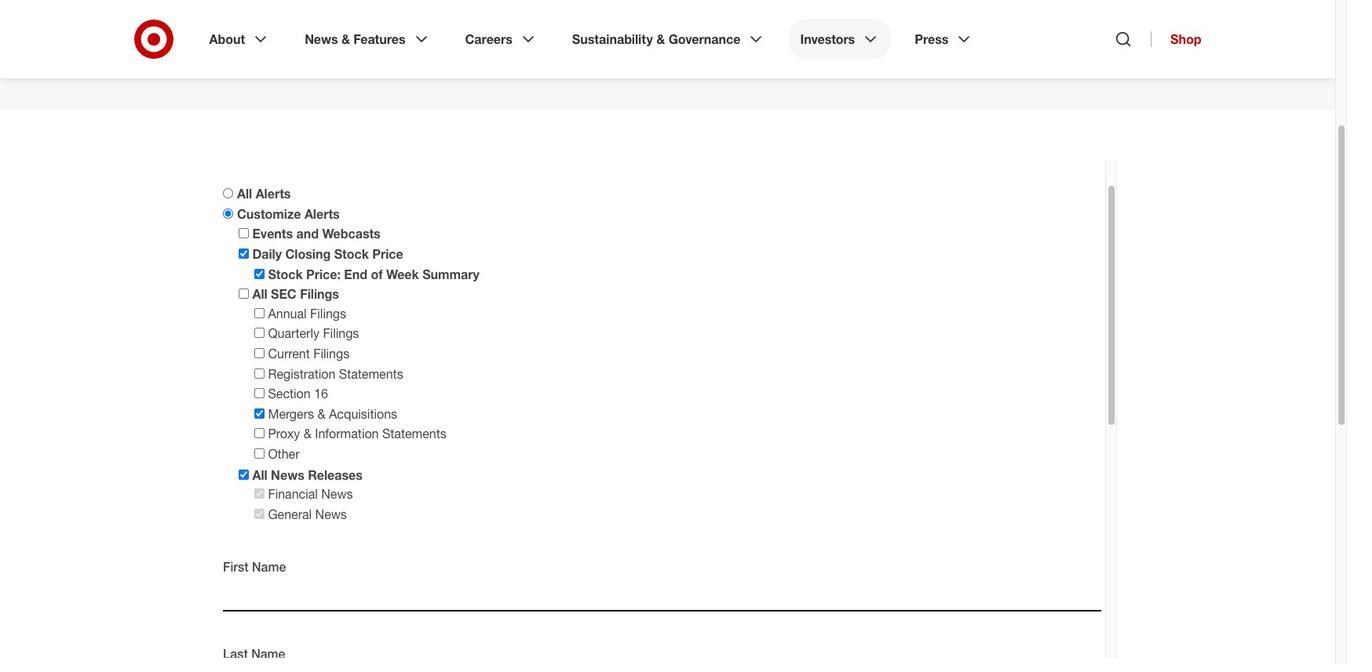 Task type: locate. For each thing, give the bounding box(es) containing it.
& inside 'news & features' link
[[341, 31, 350, 47]]

shop
[[1171, 31, 1202, 47]]

shop link
[[1151, 31, 1202, 47]]

& left governance
[[656, 31, 665, 47]]

sustainability
[[572, 31, 653, 47]]

& for news
[[341, 31, 350, 47]]

governance
[[669, 31, 741, 47]]

sustainability & governance link
[[561, 19, 777, 60]]

& inside sustainability & governance link
[[656, 31, 665, 47]]

0 horizontal spatial &
[[341, 31, 350, 47]]

about link
[[198, 19, 281, 60]]

careers
[[465, 31, 513, 47]]

1 horizontal spatial &
[[656, 31, 665, 47]]

&
[[341, 31, 350, 47], [656, 31, 665, 47]]

press link
[[904, 19, 985, 60]]

1 & from the left
[[341, 31, 350, 47]]

2 & from the left
[[656, 31, 665, 47]]

& right news
[[341, 31, 350, 47]]



Task type: describe. For each thing, give the bounding box(es) containing it.
news & features link
[[294, 19, 442, 60]]

news & features
[[305, 31, 406, 47]]

about
[[209, 31, 245, 47]]

news
[[305, 31, 338, 47]]

investors link
[[789, 19, 891, 60]]

careers link
[[454, 19, 549, 60]]

sustainability & governance
[[572, 31, 741, 47]]

investors
[[800, 31, 855, 47]]

press
[[915, 31, 949, 47]]

& for sustainability
[[656, 31, 665, 47]]

features
[[354, 31, 406, 47]]



Task type: vqa. For each thing, say whether or not it's contained in the screenshot.
20%
no



